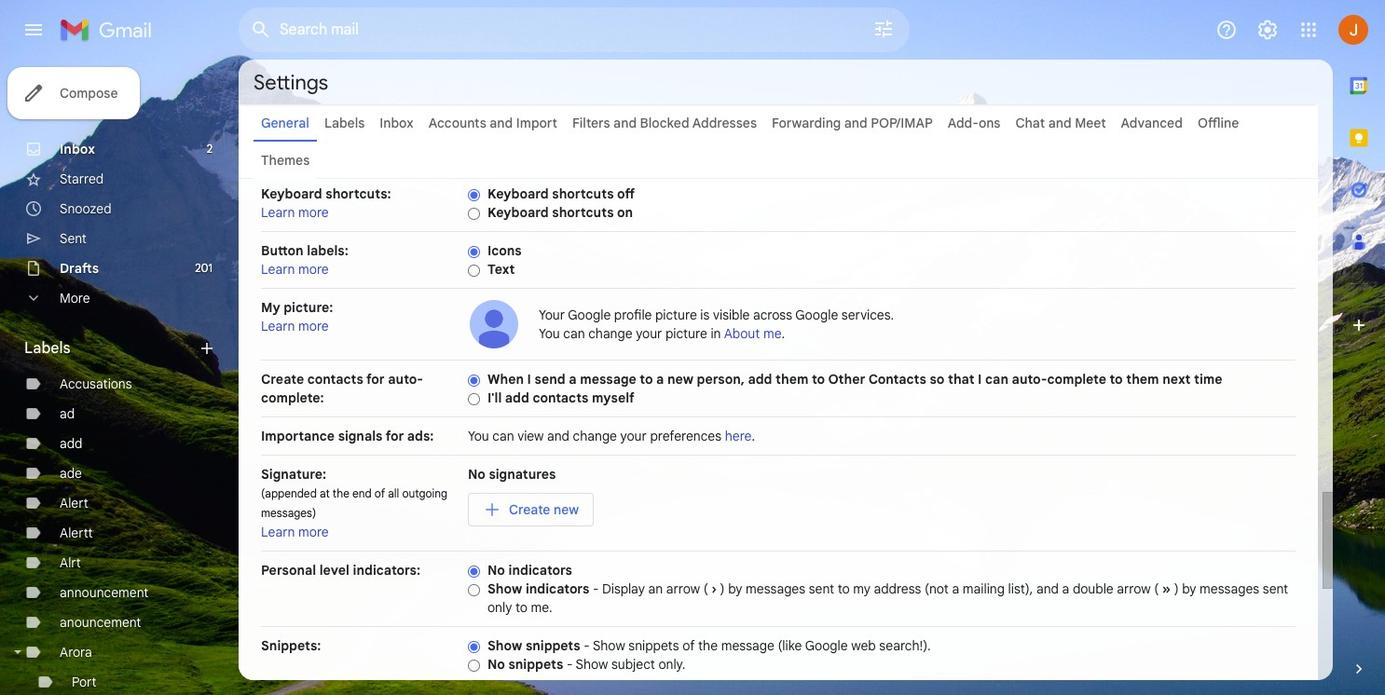 Task type: locate. For each thing, give the bounding box(es) containing it.
1 horizontal spatial inbox link
[[380, 115, 414, 131]]

no snippets - show subject only.
[[488, 656, 686, 673]]

about
[[724, 325, 760, 342]]

a up the 'i'll add contacts myself'
[[569, 371, 577, 388]]

- left subject
[[567, 656, 573, 673]]

learn inside signature: (appended at the end of all outgoing messages) learn more
[[261, 524, 295, 541]]

2 vertical spatial can
[[492, 428, 514, 445]]

no left signatures
[[468, 466, 486, 483]]

0 vertical spatial can
[[563, 325, 585, 342]]

more up labels:
[[298, 204, 329, 221]]

on
[[617, 204, 633, 221]]

2 messages from the left
[[1200, 581, 1260, 598]]

keyboard right the keyboard shortcuts off "option"
[[488, 186, 549, 202]]

for inside the create contacts for auto- complete:
[[366, 371, 385, 388]]

No indicators radio
[[468, 565, 480, 579]]

keyboard inside keyboard shortcuts: learn more
[[261, 186, 322, 202]]

0 horizontal spatial (
[[703, 581, 708, 598]]

1 vertical spatial shortcuts
[[552, 204, 614, 221]]

display an arrow ( › ) by messages sent to my address (not a mailing list), and a double arrow ( »
[[602, 581, 1171, 598]]

and right chat
[[1048, 115, 1072, 131]]

0 horizontal spatial message
[[580, 371, 636, 388]]

1 vertical spatial picture
[[666, 325, 707, 342]]

1 vertical spatial labels
[[24, 339, 70, 358]]

-
[[593, 581, 599, 598], [584, 638, 590, 654], [567, 656, 573, 673]]

1 learn from the top
[[261, 204, 295, 221]]

indicators up the me.
[[526, 581, 589, 598]]

snippets up no snippets - show subject only.
[[526, 638, 580, 654]]

( left ›
[[703, 581, 708, 598]]

i left the send
[[527, 371, 531, 388]]

add-ons
[[948, 115, 1001, 131]]

message
[[580, 371, 636, 388], [721, 638, 774, 654]]

1 horizontal spatial you
[[539, 325, 560, 342]]

picture down the is
[[666, 325, 707, 342]]

0 horizontal spatial inbox
[[60, 141, 95, 158]]

learn inside button labels: learn more
[[261, 261, 295, 278]]

1 horizontal spatial auto-
[[1012, 371, 1047, 388]]

advanced
[[1121, 115, 1183, 131]]

0 horizontal spatial messages
[[746, 581, 806, 598]]

change inside your google profile picture is visible across google services. you can change your picture in about me .
[[588, 325, 633, 342]]

0 horizontal spatial them
[[776, 371, 809, 388]]

0 vertical spatial your
[[636, 325, 662, 342]]

general
[[261, 115, 309, 131]]

and for forwarding
[[844, 115, 868, 131]]

create inside button
[[509, 502, 550, 518]]

for
[[366, 371, 385, 388], [386, 428, 404, 445]]

inbox link up starred
[[60, 141, 95, 158]]

( left »
[[1154, 581, 1159, 598]]

create
[[261, 371, 304, 388], [509, 502, 550, 518]]

add right the person, on the bottom of page
[[748, 371, 772, 388]]

2 learn from the top
[[261, 261, 295, 278]]

0 horizontal spatial inbox link
[[60, 141, 95, 158]]

indicators up show indicators -
[[509, 562, 572, 579]]

0 horizontal spatial can
[[492, 428, 514, 445]]

2 horizontal spatial can
[[985, 371, 1009, 388]]

google right across
[[795, 307, 838, 323]]

message up myself on the bottom of page
[[580, 371, 636, 388]]

)
[[720, 581, 725, 598], [1174, 581, 1179, 598]]

0 vertical spatial of
[[375, 487, 385, 501]]

2 more from the top
[[298, 261, 329, 278]]

more for labels:
[[298, 261, 329, 278]]

addresses
[[692, 115, 757, 131]]

auto- right that on the bottom right of page
[[1012, 371, 1047, 388]]

no right no indicators radio
[[488, 562, 505, 579]]

0 horizontal spatial i
[[527, 371, 531, 388]]

1 vertical spatial add
[[505, 390, 529, 406]]

starred
[[60, 171, 104, 187]]

keyboard down "themes"
[[261, 186, 322, 202]]

learn for keyboard
[[261, 204, 295, 221]]

0 vertical spatial for
[[366, 371, 385, 388]]

. down across
[[782, 325, 785, 342]]

learn more link down button
[[261, 261, 329, 278]]

indicators
[[509, 562, 572, 579], [526, 581, 589, 598]]

2 vertical spatial add
[[60, 435, 82, 452]]

messages)
[[261, 506, 316, 520]]

Keyboard shortcuts off radio
[[468, 188, 480, 202]]

to
[[640, 371, 653, 388], [812, 371, 825, 388], [1110, 371, 1123, 388], [838, 581, 850, 598], [515, 599, 528, 616]]

2 learn more link from the top
[[261, 261, 329, 278]]

- for display an arrow (
[[593, 581, 599, 598]]

the right at
[[333, 487, 349, 501]]

learn for my
[[261, 318, 295, 335]]

inbox link
[[380, 115, 414, 131], [60, 141, 95, 158]]

snippets:
[[261, 638, 321, 654]]

tab list
[[1333, 60, 1385, 628]]

0 horizontal spatial )
[[720, 581, 725, 598]]

3 learn more link from the top
[[261, 318, 329, 335]]

1 horizontal spatial for
[[386, 428, 404, 445]]

learn inside the my picture: learn more
[[261, 318, 295, 335]]

show
[[488, 581, 522, 598], [488, 638, 522, 654], [593, 638, 625, 654], [576, 656, 608, 673]]

inbox up starred
[[60, 141, 95, 158]]

by right »
[[1182, 581, 1196, 598]]

1 arrow from the left
[[666, 581, 700, 598]]

display
[[602, 581, 645, 598]]

2
[[207, 142, 213, 156]]

to inside ") by messages sent only to me."
[[515, 599, 528, 616]]

0 vertical spatial shortcuts
[[552, 186, 614, 202]]

contacts up complete:
[[307, 371, 363, 388]]

messages right »
[[1200, 581, 1260, 598]]

201
[[195, 261, 213, 275]]

the down ›
[[698, 638, 718, 654]]

can inside your google profile picture is visible across google services. you can change your picture in about me .
[[563, 325, 585, 342]]

learn down messages)
[[261, 524, 295, 541]]

contacts
[[868, 371, 926, 388]]

signature: (appended at the end of all outgoing messages) learn more
[[261, 466, 447, 541]]

1 vertical spatial no
[[488, 562, 505, 579]]

0 horizontal spatial create
[[261, 371, 304, 388]]

0 vertical spatial .
[[782, 325, 785, 342]]

them down me
[[776, 371, 809, 388]]

off
[[617, 186, 635, 202]]

to left other
[[812, 371, 825, 388]]

shortcuts for off
[[552, 186, 614, 202]]

- up no snippets - show subject only.
[[584, 638, 590, 654]]

.
[[782, 325, 785, 342], [752, 428, 755, 445]]

them left next
[[1126, 371, 1159, 388]]

1 vertical spatial can
[[985, 371, 1009, 388]]

labels right general
[[324, 115, 365, 131]]

inbox link right labels link
[[380, 115, 414, 131]]

arrow right an
[[666, 581, 700, 598]]

message left the (like on the bottom of the page
[[721, 638, 774, 654]]

more inside button labels: learn more
[[298, 261, 329, 278]]

learn more link down picture:
[[261, 318, 329, 335]]

) by messages sent only to me.
[[488, 581, 1288, 616]]

1 horizontal spatial )
[[1174, 581, 1179, 598]]

you
[[539, 325, 560, 342], [468, 428, 489, 445]]

can right that on the bottom right of page
[[985, 371, 1009, 388]]

0 vertical spatial the
[[333, 487, 349, 501]]

drafts link
[[60, 260, 99, 277]]

gmail image
[[60, 11, 161, 48]]

shortcuts for on
[[552, 204, 614, 221]]

new down signatures
[[554, 502, 579, 518]]

1 horizontal spatial contacts
[[533, 390, 589, 406]]

labels down the "more"
[[24, 339, 70, 358]]

and right list),
[[1037, 581, 1059, 598]]

more for picture:
[[298, 318, 329, 335]]

google
[[568, 307, 611, 323], [795, 307, 838, 323], [805, 638, 848, 654]]

your down myself on the bottom of page
[[620, 428, 647, 445]]

1 vertical spatial of
[[683, 638, 695, 654]]

0 horizontal spatial by
[[728, 581, 742, 598]]

0 vertical spatial change
[[588, 325, 633, 342]]

inbox right labels link
[[380, 115, 414, 131]]

show up no snippets - show subject only.
[[593, 638, 625, 654]]

1 vertical spatial for
[[386, 428, 404, 445]]

auto-
[[388, 371, 423, 388], [1012, 371, 1047, 388]]

2 by from the left
[[1182, 581, 1196, 598]]

keyboard for keyboard shortcuts: learn more
[[261, 186, 322, 202]]

2 horizontal spatial -
[[593, 581, 599, 598]]

1 more from the top
[[298, 204, 329, 221]]

for for contacts
[[366, 371, 385, 388]]

more down labels:
[[298, 261, 329, 278]]

you can view and change your preferences here .
[[468, 428, 755, 445]]

sent
[[809, 581, 834, 598], [1263, 581, 1288, 598]]

google right the (like on the bottom of the page
[[805, 638, 848, 654]]

labels heading
[[24, 339, 198, 358]]

0 horizontal spatial of
[[375, 487, 385, 501]]

1 messages from the left
[[746, 581, 806, 598]]

Show indicators radio
[[468, 583, 480, 597]]

across
[[753, 307, 792, 323]]

3 learn from the top
[[261, 318, 295, 335]]

2 arrow from the left
[[1117, 581, 1151, 598]]

learn more link up button
[[261, 204, 329, 221]]

more
[[298, 204, 329, 221], [298, 261, 329, 278], [298, 318, 329, 335], [298, 524, 329, 541]]

3 more from the top
[[298, 318, 329, 335]]

and left import
[[490, 115, 513, 131]]

keyboard up icons
[[488, 204, 549, 221]]

0 vertical spatial labels
[[324, 115, 365, 131]]

labels inside navigation
[[24, 339, 70, 358]]

I'll add contacts myself radio
[[468, 392, 480, 406]]

more inside keyboard shortcuts: learn more
[[298, 204, 329, 221]]

1 vertical spatial create
[[509, 502, 550, 518]]

1 horizontal spatial by
[[1182, 581, 1196, 598]]

main menu image
[[22, 19, 45, 41]]

1 vertical spatial message
[[721, 638, 774, 654]]

0 horizontal spatial .
[[752, 428, 755, 445]]

end
[[352, 487, 372, 501]]

for left the ads:
[[386, 428, 404, 445]]

list),
[[1008, 581, 1033, 598]]

announcement
[[60, 584, 148, 601]]

settings
[[254, 69, 328, 95]]

4 more from the top
[[298, 524, 329, 541]]

search!).
[[879, 638, 931, 654]]

show right show snippets "radio"
[[488, 638, 522, 654]]

change down myself on the bottom of page
[[573, 428, 617, 445]]

the
[[333, 487, 349, 501], [698, 638, 718, 654]]

sent inside ") by messages sent only to me."
[[1263, 581, 1288, 598]]

shortcuts up keyboard shortcuts on at the top left of page
[[552, 186, 614, 202]]

- for show subject only.
[[567, 656, 573, 673]]

compose
[[60, 85, 118, 102]]

to down the profile
[[640, 371, 653, 388]]

no for no indicators
[[488, 562, 505, 579]]

accusations link
[[60, 376, 132, 392]]

Icons radio
[[468, 245, 480, 259]]

more down messages)
[[298, 524, 329, 541]]

learn
[[261, 204, 295, 221], [261, 261, 295, 278], [261, 318, 295, 335], [261, 524, 295, 541]]

preferences
[[650, 428, 722, 445]]

0 vertical spatial inbox
[[380, 115, 414, 131]]

subject
[[612, 656, 655, 673]]

Show snippets radio
[[468, 640, 480, 654]]

2 ) from the left
[[1174, 581, 1179, 598]]

1 vertical spatial .
[[752, 428, 755, 445]]

add
[[748, 371, 772, 388], [505, 390, 529, 406], [60, 435, 82, 452]]

None search field
[[239, 7, 910, 52]]

no for no signatures
[[468, 466, 486, 483]]

0 vertical spatial no
[[468, 466, 486, 483]]

here
[[725, 428, 752, 445]]

next
[[1163, 371, 1191, 388]]

auto- up the ads:
[[388, 371, 423, 388]]

1 vertical spatial you
[[468, 428, 489, 445]]

auto- inside the create contacts for auto- complete:
[[388, 371, 423, 388]]

0 vertical spatial add
[[748, 371, 772, 388]]

more for shortcuts:
[[298, 204, 329, 221]]

0 vertical spatial indicators
[[509, 562, 572, 579]]

2 sent from the left
[[1263, 581, 1288, 598]]

messages up the (like on the bottom of the page
[[746, 581, 806, 598]]

0 horizontal spatial new
[[554, 502, 579, 518]]

and for chat
[[1048, 115, 1072, 131]]

0 horizontal spatial the
[[333, 487, 349, 501]]

more down picture:
[[298, 318, 329, 335]]

general link
[[261, 115, 309, 131]]

arrow left »
[[1117, 581, 1151, 598]]

1 horizontal spatial them
[[1126, 371, 1159, 388]]

learn down 'my'
[[261, 318, 295, 335]]

1 vertical spatial change
[[573, 428, 617, 445]]

1 horizontal spatial i
[[978, 371, 982, 388]]

1 horizontal spatial the
[[698, 638, 718, 654]]

1 horizontal spatial message
[[721, 638, 774, 654]]

i right that on the bottom right of page
[[978, 371, 982, 388]]

you down your
[[539, 325, 560, 342]]

1 horizontal spatial (
[[1154, 581, 1159, 598]]

more
[[60, 290, 90, 307]]

in
[[711, 325, 721, 342]]

drafts
[[60, 260, 99, 277]]

your down the profile
[[636, 325, 662, 342]]

0 horizontal spatial auto-
[[388, 371, 423, 388]]

0 vertical spatial -
[[593, 581, 599, 598]]

1 horizontal spatial of
[[683, 638, 695, 654]]

1 vertical spatial the
[[698, 638, 718, 654]]

my
[[853, 581, 871, 598]]

1 horizontal spatial inbox
[[380, 115, 414, 131]]

shortcuts down keyboard shortcuts off
[[552, 204, 614, 221]]

0 horizontal spatial arrow
[[666, 581, 700, 598]]

a left the person, on the bottom of page
[[656, 371, 664, 388]]

1 vertical spatial new
[[554, 502, 579, 518]]

- left display
[[593, 581, 599, 598]]

0 horizontal spatial add
[[60, 435, 82, 452]]

importance
[[261, 428, 335, 445]]

1 vertical spatial indicators
[[526, 581, 589, 598]]

mailing
[[963, 581, 1005, 598]]

0 horizontal spatial labels
[[24, 339, 70, 358]]

shortcuts
[[552, 186, 614, 202], [552, 204, 614, 221]]

learn more link for my
[[261, 318, 329, 335]]

indicators for no
[[509, 562, 572, 579]]

add down when
[[505, 390, 529, 406]]

1 horizontal spatial .
[[782, 325, 785, 342]]

contacts down the send
[[533, 390, 589, 406]]

labels navigation
[[0, 60, 239, 695]]

0 vertical spatial you
[[539, 325, 560, 342]]

0 horizontal spatial -
[[567, 656, 573, 673]]

1 horizontal spatial arrow
[[1117, 581, 1151, 598]]

learn more link
[[261, 204, 329, 221], [261, 261, 329, 278], [261, 318, 329, 335], [261, 524, 329, 541]]

1 shortcuts from the top
[[552, 186, 614, 202]]

Text radio
[[468, 264, 480, 278]]

) right »
[[1174, 581, 1179, 598]]

snippets for show snippets of the message (like google web search!).
[[526, 638, 580, 654]]

1 auto- from the left
[[388, 371, 423, 388]]

that
[[948, 371, 975, 388]]

you down 'i'll add contacts myself' radio
[[468, 428, 489, 445]]

new left the person, on the bottom of page
[[667, 371, 694, 388]]

to left my
[[838, 581, 850, 598]]

0 vertical spatial inbox link
[[380, 115, 414, 131]]

1 horizontal spatial labels
[[324, 115, 365, 131]]

messages
[[746, 581, 806, 598], [1200, 581, 1260, 598]]

filters
[[572, 115, 610, 131]]

1 horizontal spatial sent
[[1263, 581, 1288, 598]]

learn more link down messages)
[[261, 524, 329, 541]]

and right filters
[[613, 115, 637, 131]]

0 vertical spatial create
[[261, 371, 304, 388]]

) right ›
[[720, 581, 725, 598]]

1 vertical spatial inbox
[[60, 141, 95, 158]]

no
[[468, 466, 486, 483], [488, 562, 505, 579], [488, 656, 505, 673]]

more inside the my picture: learn more
[[298, 318, 329, 335]]

offline link
[[1198, 115, 1239, 131]]

by right ›
[[728, 581, 742, 598]]

0 horizontal spatial for
[[366, 371, 385, 388]]

messages inside ") by messages sent only to me."
[[1200, 581, 1260, 598]]

add up ade link
[[60, 435, 82, 452]]

and for filters
[[613, 115, 637, 131]]

create inside the create contacts for auto- complete:
[[261, 371, 304, 388]]

1 learn more link from the top
[[261, 204, 329, 221]]

. right preferences
[[752, 428, 755, 445]]

and
[[490, 115, 513, 131], [613, 115, 637, 131], [844, 115, 868, 131], [1048, 115, 1072, 131], [547, 428, 570, 445], [1037, 581, 1059, 598]]

and for accounts
[[490, 115, 513, 131]]

2 vertical spatial -
[[567, 656, 573, 673]]

change
[[588, 325, 633, 342], [573, 428, 617, 445]]

learn down button
[[261, 261, 295, 278]]

1 vertical spatial -
[[584, 638, 590, 654]]

1 horizontal spatial can
[[563, 325, 585, 342]]

4 learn from the top
[[261, 524, 295, 541]]

can down your
[[563, 325, 585, 342]]

of up only.
[[683, 638, 695, 654]]

of inside signature: (appended at the end of all outgoing messages) learn more
[[375, 487, 385, 501]]

2 shortcuts from the top
[[552, 204, 614, 221]]

When I send a message to a new person, add them to Other Contacts so that I can auto-complete to them next time radio
[[468, 374, 480, 388]]

1 horizontal spatial create
[[509, 502, 550, 518]]

picture left the is
[[655, 307, 697, 323]]

(
[[703, 581, 708, 598], [1154, 581, 1159, 598]]

snippets up only.
[[629, 638, 679, 654]]

1 horizontal spatial messages
[[1200, 581, 1260, 598]]

when
[[488, 371, 524, 388]]

1 horizontal spatial -
[[584, 638, 590, 654]]

0 horizontal spatial contacts
[[307, 371, 363, 388]]

anouncement link
[[60, 614, 141, 631]]

them
[[776, 371, 809, 388], [1126, 371, 1159, 388]]

contacts inside the create contacts for auto- complete:
[[307, 371, 363, 388]]

snippets down the me.
[[509, 656, 563, 673]]

to left the me.
[[515, 599, 528, 616]]

of left all
[[375, 487, 385, 501]]

1 sent from the left
[[809, 581, 834, 598]]

for up signals
[[366, 371, 385, 388]]

create up complete:
[[261, 371, 304, 388]]

outgoing
[[402, 487, 447, 501]]

0 vertical spatial contacts
[[307, 371, 363, 388]]

learn inside keyboard shortcuts: learn more
[[261, 204, 295, 221]]

keyboard shortcuts on
[[488, 204, 633, 221]]

can left view
[[492, 428, 514, 445]]

1 vertical spatial inbox link
[[60, 141, 95, 158]]

no right no snippets 'option'
[[488, 656, 505, 673]]

and left pop/imap
[[844, 115, 868, 131]]

show indicators -
[[488, 581, 602, 598]]

visible
[[713, 307, 750, 323]]

i
[[527, 371, 531, 388], [978, 371, 982, 388]]

0 horizontal spatial sent
[[809, 581, 834, 598]]

2 i from the left
[[978, 371, 982, 388]]

1 horizontal spatial new
[[667, 371, 694, 388]]

change down the profile
[[588, 325, 633, 342]]

learn up button
[[261, 204, 295, 221]]



Task type: vqa. For each thing, say whether or not it's contained in the screenshot.
Manage 'button'
no



Task type: describe. For each thing, give the bounding box(es) containing it.
themes
[[261, 152, 310, 169]]

1 vertical spatial contacts
[[533, 390, 589, 406]]

me
[[763, 325, 782, 342]]

advanced link
[[1121, 115, 1183, 131]]

snoozed link
[[60, 200, 112, 217]]

to right complete
[[1110, 371, 1123, 388]]

create new button
[[468, 493, 594, 527]]

myself
[[592, 390, 635, 406]]

. inside your google profile picture is visible across google services. you can change your picture in about me .
[[782, 325, 785, 342]]

arora
[[60, 644, 92, 661]]

google right your
[[568, 307, 611, 323]]

1 horizontal spatial add
[[505, 390, 529, 406]]

4 learn more link from the top
[[261, 524, 329, 541]]

my
[[261, 299, 280, 316]]

and right view
[[547, 428, 570, 445]]

alertt
[[60, 525, 93, 542]]

0 vertical spatial picture
[[655, 307, 697, 323]]

meet
[[1075, 115, 1106, 131]]

settings image
[[1257, 19, 1279, 41]]

labels for 'labels' heading
[[24, 339, 70, 358]]

your inside your google profile picture is visible across google services. you can change your picture in about me .
[[636, 325, 662, 342]]

anouncement
[[60, 614, 141, 631]]

ad link
[[60, 406, 75, 422]]

ade
[[60, 465, 82, 482]]

keyboard shortcuts off
[[488, 186, 635, 202]]

importance signals for ads:
[[261, 428, 434, 445]]

accounts and import
[[429, 115, 557, 131]]

indicators:
[[353, 562, 420, 579]]

picture image
[[468, 298, 520, 351]]

inbox inside labels navigation
[[60, 141, 95, 158]]

0 vertical spatial message
[[580, 371, 636, 388]]

0 vertical spatial new
[[667, 371, 694, 388]]

2 them from the left
[[1126, 371, 1159, 388]]

a right (not at the bottom right of the page
[[952, 581, 959, 598]]

only
[[488, 599, 512, 616]]

of for end
[[375, 487, 385, 501]]

signals
[[338, 428, 383, 445]]

ads:
[[407, 428, 434, 445]]

ad
[[60, 406, 75, 422]]

search mail image
[[244, 13, 278, 47]]

only.
[[658, 656, 686, 673]]

»
[[1162, 581, 1171, 598]]

i'll
[[488, 390, 502, 406]]

1 by from the left
[[728, 581, 742, 598]]

0 horizontal spatial you
[[468, 428, 489, 445]]

your google profile picture is visible across google services. you can change your picture in about me .
[[539, 307, 894, 342]]

compose button
[[7, 67, 140, 119]]

snippets for show subject only.
[[509, 656, 563, 673]]

profile
[[614, 307, 652, 323]]

button
[[261, 242, 304, 259]]

pop/imap
[[871, 115, 933, 131]]

labels for labels link
[[324, 115, 365, 131]]

1 ( from the left
[[703, 581, 708, 598]]

keyboard for keyboard shortcuts on
[[488, 204, 549, 221]]

blocked
[[640, 115, 689, 131]]

by inside ") by messages sent only to me."
[[1182, 581, 1196, 598]]

ade link
[[60, 465, 82, 482]]

send
[[535, 371, 566, 388]]

new inside button
[[554, 502, 579, 518]]

) inside ") by messages sent only to me."
[[1174, 581, 1179, 598]]

accusations
[[60, 376, 132, 392]]

create contacts for auto- complete:
[[261, 371, 423, 406]]

alert link
[[60, 495, 88, 512]]

view
[[518, 428, 544, 445]]

(appended
[[261, 487, 317, 501]]

No snippets radio
[[468, 659, 480, 673]]

signatures
[[489, 466, 556, 483]]

ons
[[979, 115, 1001, 131]]

1 vertical spatial your
[[620, 428, 647, 445]]

more button
[[0, 283, 224, 313]]

icons
[[488, 242, 522, 259]]

alrt link
[[60, 555, 81, 571]]

Search mail text field
[[280, 21, 820, 39]]

2 ( from the left
[[1154, 581, 1159, 598]]

you inside your google profile picture is visible across google services. you can change your picture in about me .
[[539, 325, 560, 342]]

your
[[539, 307, 565, 323]]

here link
[[725, 428, 752, 445]]

when i send a message to a new person, add them to other contacts so that i can auto-complete to them next time
[[488, 371, 1223, 388]]

add link
[[60, 435, 82, 452]]

of for snippets
[[683, 638, 695, 654]]

address
[[874, 581, 921, 598]]

complete:
[[261, 390, 324, 406]]

alrt
[[60, 555, 81, 571]]

alertt link
[[60, 525, 93, 542]]

no indicators
[[488, 562, 572, 579]]

(like
[[778, 638, 802, 654]]

all
[[388, 487, 399, 501]]

learn more link for button
[[261, 261, 329, 278]]

accounts and import link
[[429, 115, 557, 131]]

alert
[[60, 495, 88, 512]]

import
[[516, 115, 557, 131]]

keyboard for keyboard shortcuts off
[[488, 186, 549, 202]]

the inside signature: (appended at the end of all outgoing messages) learn more
[[333, 487, 349, 501]]

my picture: learn more
[[261, 299, 333, 335]]

(not
[[925, 581, 949, 598]]

1 i from the left
[[527, 371, 531, 388]]

sent link
[[60, 230, 87, 247]]

personal level indicators:
[[261, 562, 420, 579]]

add inside labels navigation
[[60, 435, 82, 452]]

2 horizontal spatial add
[[748, 371, 772, 388]]

create for create new
[[509, 502, 550, 518]]

chat and meet link
[[1016, 115, 1106, 131]]

other
[[828, 371, 865, 388]]

›
[[711, 581, 717, 598]]

learn more link for keyboard
[[261, 204, 329, 221]]

person,
[[697, 371, 745, 388]]

filters and blocked addresses link
[[572, 115, 757, 131]]

about me link
[[724, 325, 782, 342]]

1 them from the left
[[776, 371, 809, 388]]

2 vertical spatial no
[[488, 656, 505, 673]]

- for show snippets of the message (like google web search!).
[[584, 638, 590, 654]]

forwarding
[[772, 115, 841, 131]]

create for create contacts for auto- complete:
[[261, 371, 304, 388]]

an
[[648, 581, 663, 598]]

sent
[[60, 230, 87, 247]]

shortcuts:
[[326, 186, 391, 202]]

themes link
[[261, 152, 310, 169]]

so
[[930, 371, 945, 388]]

no signatures
[[468, 466, 556, 483]]

time
[[1194, 371, 1223, 388]]

indicators for show
[[526, 581, 589, 598]]

a left double
[[1062, 581, 1070, 598]]

show up only
[[488, 581, 522, 598]]

chat and meet
[[1016, 115, 1106, 131]]

for for signals
[[386, 428, 404, 445]]

support image
[[1216, 19, 1238, 41]]

advanced search options image
[[865, 10, 902, 48]]

more inside signature: (appended at the end of all outgoing messages) learn more
[[298, 524, 329, 541]]

2 auto- from the left
[[1012, 371, 1047, 388]]

labels:
[[307, 242, 348, 259]]

level
[[319, 562, 349, 579]]

Keyboard shortcuts on radio
[[468, 207, 480, 221]]

show left subject
[[576, 656, 608, 673]]

learn for button
[[261, 261, 295, 278]]

snoozed
[[60, 200, 112, 217]]

1 ) from the left
[[720, 581, 725, 598]]

port
[[72, 674, 97, 691]]

filters and blocked addresses
[[572, 115, 757, 131]]

button labels: learn more
[[261, 242, 348, 278]]



